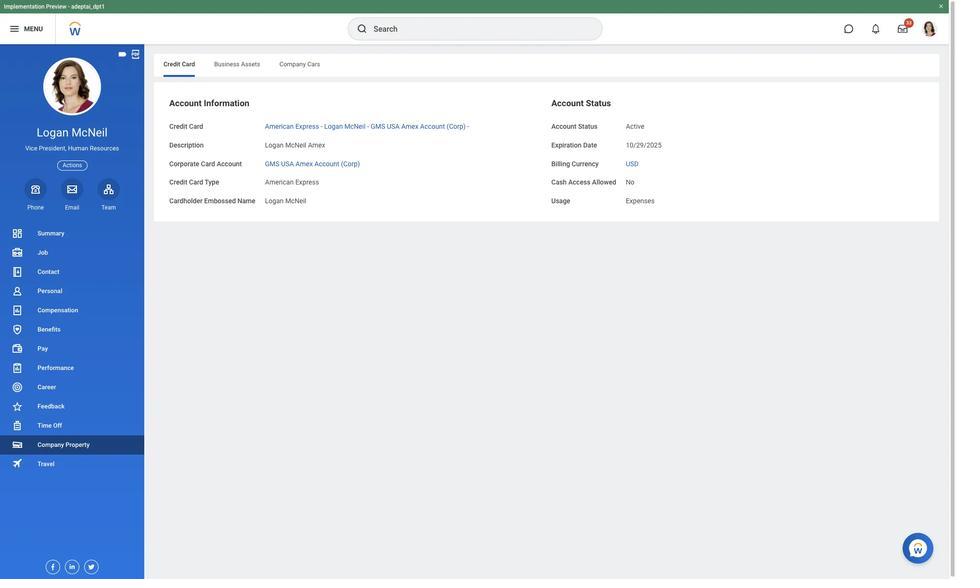 Task type: describe. For each thing, give the bounding box(es) containing it.
active element
[[626, 121, 645, 130]]

american express - logan mcneil - gms usa amex account (corp) -
[[265, 123, 469, 130]]

contact
[[38, 269, 59, 276]]

mcneil inside description 'element'
[[285, 141, 307, 149]]

phone button
[[25, 178, 47, 212]]

1 horizontal spatial usa
[[387, 123, 400, 130]]

logan mcneil amex
[[265, 141, 325, 149]]

tab list containing credit card
[[154, 54, 940, 77]]

view printable version (pdf) image
[[130, 49, 141, 60]]

credit inside tab list
[[164, 61, 180, 68]]

expenses
[[626, 197, 655, 205]]

implementation preview -   adeptai_dpt1
[[4, 3, 105, 10]]

twitter image
[[85, 561, 95, 572]]

linkedin image
[[65, 561, 76, 571]]

currency
[[572, 160, 599, 168]]

credit card for account status group
[[164, 61, 195, 68]]

express for american express
[[296, 179, 319, 186]]

preview
[[46, 3, 66, 10]]

performance link
[[0, 359, 144, 378]]

summary image
[[12, 228, 23, 240]]

billing currency
[[552, 160, 599, 168]]

time
[[38, 422, 52, 430]]

benefits link
[[0, 320, 144, 340]]

travel
[[38, 461, 55, 468]]

33
[[907, 20, 912, 26]]

cash
[[552, 179, 567, 186]]

33 button
[[893, 18, 914, 39]]

embossed
[[204, 197, 236, 205]]

account status button
[[552, 98, 611, 108]]

amex for logan mcneil amex
[[308, 141, 325, 149]]

assets
[[241, 61, 260, 68]]

express for american express - logan mcneil - gms usa amex account (corp) -
[[296, 123, 319, 130]]

logan up description 'element'
[[324, 123, 343, 130]]

no
[[626, 179, 635, 186]]

president,
[[39, 145, 67, 152]]

phone logan mcneil element
[[25, 204, 47, 212]]

account information button
[[169, 98, 250, 108]]

pay
[[38, 346, 48, 353]]

vice
[[25, 145, 37, 152]]

cardholder
[[169, 197, 203, 205]]

human
[[68, 145, 88, 152]]

implementation
[[4, 3, 45, 10]]

10/29/2025
[[626, 141, 662, 149]]

list containing summary
[[0, 224, 144, 474]]

tag image
[[117, 49, 128, 60]]

travel link
[[0, 455, 144, 474]]

phone image
[[29, 184, 42, 195]]

corporate
[[169, 160, 199, 168]]

0 vertical spatial amex
[[402, 123, 419, 130]]

compensation
[[38, 307, 78, 314]]

logan mcneil inside account information group
[[265, 197, 307, 205]]

job image
[[12, 247, 23, 259]]

cardholder embossed name element
[[265, 192, 307, 206]]

adeptai_dpt1
[[71, 3, 105, 10]]

credit for account information group
[[169, 123, 187, 130]]

personal image
[[12, 286, 23, 297]]

actions button
[[57, 161, 87, 171]]

cars
[[308, 61, 320, 68]]

logan inside cardholder embossed name element
[[265, 197, 284, 205]]

account information group
[[169, 98, 542, 206]]

compensation link
[[0, 301, 144, 320]]

company for company cars
[[280, 61, 306, 68]]

team
[[102, 204, 116, 211]]

american for american express - logan mcneil - gms usa amex account (corp) -
[[265, 123, 294, 130]]

allowed
[[592, 179, 617, 186]]

feedback link
[[0, 397, 144, 417]]

mail image
[[66, 184, 78, 195]]

cash access allowed
[[552, 179, 617, 186]]

card up type
[[201, 160, 215, 168]]

resources
[[90, 145, 119, 152]]

credit card for description 'element'
[[169, 123, 203, 130]]

usage
[[552, 197, 571, 205]]

american express element
[[265, 177, 319, 186]]

summary link
[[0, 224, 144, 243]]

gms usa amex account (corp)
[[265, 160, 360, 168]]

american for american express
[[265, 179, 294, 186]]

active
[[626, 123, 645, 130]]

career link
[[0, 378, 144, 397]]

search image
[[357, 23, 368, 35]]

description element
[[265, 136, 325, 150]]

access
[[569, 179, 591, 186]]

logan inside description 'element'
[[265, 141, 284, 149]]

1 account status from the top
[[552, 98, 611, 108]]

personal
[[38, 288, 62, 295]]



Task type: locate. For each thing, give the bounding box(es) containing it.
0 horizontal spatial company
[[38, 442, 64, 449]]

facebook image
[[46, 561, 57, 572]]

feedback image
[[12, 401, 23, 413]]

gms usa amex account (corp) link
[[265, 158, 360, 168]]

credit card left business
[[164, 61, 195, 68]]

card up the description
[[189, 123, 203, 130]]

amex for gms usa amex account (corp)
[[296, 160, 313, 168]]

account status group
[[552, 98, 924, 206]]

Search Workday  search field
[[374, 18, 583, 39]]

logan mcneil
[[37, 126, 108, 140], [265, 197, 307, 205]]

2 vertical spatial credit
[[169, 179, 187, 186]]

actions
[[63, 162, 82, 169]]

corporate card account
[[169, 160, 242, 168]]

pay image
[[12, 344, 23, 355]]

gms
[[371, 123, 385, 130], [265, 160, 280, 168]]

0 vertical spatial account status
[[552, 98, 611, 108]]

logan mcneil up vice president, human resources
[[37, 126, 108, 140]]

account information
[[169, 98, 250, 108]]

amex inside description 'element'
[[308, 141, 325, 149]]

expiration date element
[[626, 136, 662, 150]]

american express
[[265, 179, 319, 186]]

email
[[65, 204, 79, 211]]

profile logan mcneil image
[[922, 21, 938, 39]]

credit card inside account information group
[[169, 123, 203, 130]]

job link
[[0, 243, 144, 263]]

phone
[[27, 204, 44, 211]]

career image
[[12, 382, 23, 394]]

-
[[68, 3, 70, 10], [321, 123, 323, 130], [367, 123, 369, 130], [468, 123, 469, 130]]

0 vertical spatial usa
[[387, 123, 400, 130]]

company for company property
[[38, 442, 64, 449]]

usd link
[[626, 158, 639, 168]]

performance
[[38, 365, 74, 372]]

credit card type
[[169, 179, 219, 186]]

performance image
[[12, 363, 23, 374]]

cardholder embossed name
[[169, 197, 256, 205]]

1 vertical spatial logan mcneil
[[265, 197, 307, 205]]

logan mcneil inside the navigation pane region
[[37, 126, 108, 140]]

company inside list
[[38, 442, 64, 449]]

1 vertical spatial account status
[[552, 123, 598, 130]]

1 vertical spatial credit
[[169, 123, 187, 130]]

contact link
[[0, 263, 144, 282]]

feedback
[[38, 403, 65, 410]]

type
[[205, 179, 219, 186]]

justify image
[[9, 23, 20, 35]]

notifications large image
[[871, 24, 881, 34]]

account
[[169, 98, 202, 108], [552, 98, 584, 108], [420, 123, 445, 130], [552, 123, 577, 130], [217, 160, 242, 168], [315, 160, 340, 168]]

company property link
[[0, 436, 144, 455]]

mcneil
[[345, 123, 366, 130], [72, 126, 108, 140], [285, 141, 307, 149], [285, 197, 307, 205]]

logan mcneil down american express
[[265, 197, 307, 205]]

0 vertical spatial express
[[296, 123, 319, 130]]

job
[[38, 249, 48, 256]]

mcneil inside the navigation pane region
[[72, 126, 108, 140]]

team logan mcneil element
[[98, 204, 120, 212]]

1 vertical spatial credit card
[[169, 123, 203, 130]]

1 vertical spatial amex
[[308, 141, 325, 149]]

benefits image
[[12, 324, 23, 336]]

0 horizontal spatial (corp)
[[341, 160, 360, 168]]

card left business
[[182, 61, 195, 68]]

company property image
[[12, 440, 23, 451]]

benefits
[[38, 326, 61, 333]]

status
[[586, 98, 611, 108], [578, 123, 598, 130]]

credit card
[[164, 61, 195, 68], [169, 123, 203, 130]]

0 vertical spatial credit
[[164, 61, 180, 68]]

0 vertical spatial logan mcneil
[[37, 126, 108, 140]]

american
[[265, 123, 294, 130], [265, 179, 294, 186]]

company down time off
[[38, 442, 64, 449]]

amex
[[402, 123, 419, 130], [308, 141, 325, 149], [296, 160, 313, 168]]

career
[[38, 384, 56, 391]]

billing
[[552, 160, 570, 168]]

2 vertical spatial amex
[[296, 160, 313, 168]]

(corp)
[[447, 123, 466, 130], [341, 160, 360, 168]]

card left type
[[189, 179, 203, 186]]

compensation image
[[12, 305, 23, 317]]

cash access allowed element
[[626, 173, 635, 187]]

1 vertical spatial (corp)
[[341, 160, 360, 168]]

team link
[[98, 178, 120, 212]]

1 vertical spatial express
[[296, 179, 319, 186]]

0 vertical spatial (corp)
[[447, 123, 466, 130]]

expiration date
[[552, 141, 597, 149]]

1 horizontal spatial gms
[[371, 123, 385, 130]]

business assets
[[214, 61, 260, 68]]

0 vertical spatial company
[[280, 61, 306, 68]]

american up description 'element'
[[265, 123, 294, 130]]

navigation pane region
[[0, 44, 144, 580]]

expiration
[[552, 141, 582, 149]]

0 horizontal spatial logan mcneil
[[37, 126, 108, 140]]

express
[[296, 123, 319, 130], [296, 179, 319, 186]]

card inside tab list
[[182, 61, 195, 68]]

0 vertical spatial status
[[586, 98, 611, 108]]

date
[[584, 141, 597, 149]]

pay link
[[0, 340, 144, 359]]

american up cardholder embossed name element
[[265, 179, 294, 186]]

company property
[[38, 442, 90, 449]]

2 american from the top
[[265, 179, 294, 186]]

0 vertical spatial credit card
[[164, 61, 195, 68]]

logan up president,
[[37, 126, 69, 140]]

express up description 'element'
[[296, 123, 319, 130]]

american express - logan mcneil - gms usa amex account (corp) - link
[[265, 121, 469, 130]]

0 vertical spatial gms
[[371, 123, 385, 130]]

1 vertical spatial usa
[[281, 160, 294, 168]]

1 vertical spatial american
[[265, 179, 294, 186]]

time off
[[38, 422, 62, 430]]

list
[[0, 224, 144, 474]]

tab list
[[154, 54, 940, 77]]

usd
[[626, 160, 639, 168]]

credit
[[164, 61, 180, 68], [169, 123, 187, 130], [169, 179, 187, 186]]

vice president, human resources
[[25, 145, 119, 152]]

time off image
[[12, 421, 23, 432]]

1 vertical spatial status
[[578, 123, 598, 130]]

1 horizontal spatial company
[[280, 61, 306, 68]]

email button
[[61, 178, 83, 212]]

information
[[204, 98, 250, 108]]

time off link
[[0, 417, 144, 436]]

personal link
[[0, 282, 144, 301]]

1 american from the top
[[265, 123, 294, 130]]

inbox large image
[[898, 24, 908, 34]]

1 vertical spatial company
[[38, 442, 64, 449]]

company inside tab list
[[280, 61, 306, 68]]

2 express from the top
[[296, 179, 319, 186]]

email logan mcneil element
[[61, 204, 83, 212]]

business
[[214, 61, 240, 68]]

logan inside the navigation pane region
[[37, 126, 69, 140]]

1 vertical spatial gms
[[265, 160, 280, 168]]

logan
[[324, 123, 343, 130], [37, 126, 69, 140], [265, 141, 284, 149], [265, 197, 284, 205]]

property
[[66, 442, 90, 449]]

card
[[182, 61, 195, 68], [189, 123, 203, 130], [201, 160, 215, 168], [189, 179, 203, 186]]

company left cars
[[280, 61, 306, 68]]

2 account status from the top
[[552, 123, 598, 130]]

1 horizontal spatial (corp)
[[447, 123, 466, 130]]

description
[[169, 141, 204, 149]]

0 vertical spatial american
[[265, 123, 294, 130]]

contact image
[[12, 267, 23, 278]]

view team image
[[103, 184, 115, 195]]

usa
[[387, 123, 400, 130], [281, 160, 294, 168]]

name
[[238, 197, 256, 205]]

- inside the menu banner
[[68, 3, 70, 10]]

mcneil inside cardholder embossed name element
[[285, 197, 307, 205]]

express down "gms usa amex account (corp)"
[[296, 179, 319, 186]]

0 horizontal spatial usa
[[281, 160, 294, 168]]

company cars
[[280, 61, 320, 68]]

travel image
[[12, 458, 23, 470]]

close environment banner image
[[939, 3, 945, 9]]

menu banner
[[0, 0, 949, 44]]

1 express from the top
[[296, 123, 319, 130]]

logan up american express element
[[265, 141, 284, 149]]

logan down american express
[[265, 197, 284, 205]]

credit for american express element
[[169, 179, 187, 186]]

1 horizontal spatial logan mcneil
[[265, 197, 307, 205]]

credit card up the description
[[169, 123, 203, 130]]

expenses element
[[626, 195, 655, 205]]

account status
[[552, 98, 611, 108], [552, 123, 598, 130]]

menu
[[24, 25, 43, 33]]

off
[[53, 422, 62, 430]]

summary
[[38, 230, 64, 237]]

company
[[280, 61, 306, 68], [38, 442, 64, 449]]

0 horizontal spatial gms
[[265, 160, 280, 168]]

menu button
[[0, 13, 55, 44]]



Task type: vqa. For each thing, say whether or not it's contained in the screenshot.


